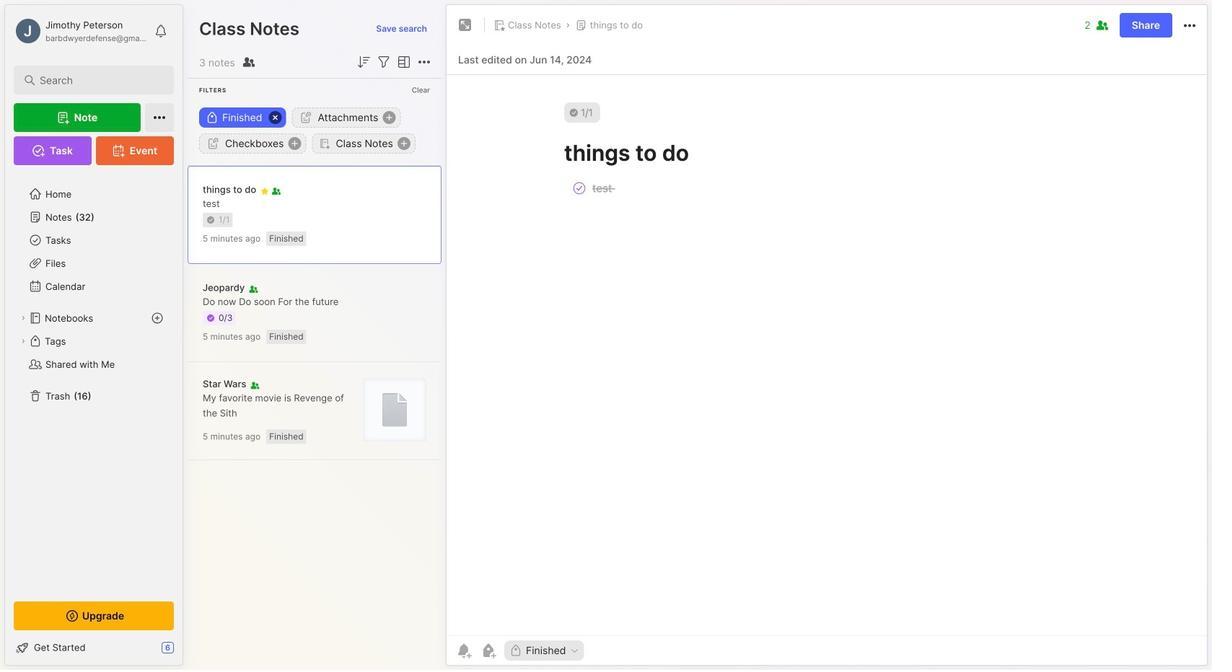 Task type: locate. For each thing, give the bounding box(es) containing it.
2 members image
[[240, 53, 258, 71]]

main element
[[0, 0, 188, 671]]

0 horizontal spatial more actions image
[[416, 53, 433, 71]]

expand note image
[[457, 17, 474, 34]]

more actions image inside note window element
[[1182, 17, 1199, 34]]

1 horizontal spatial more actions image
[[1182, 17, 1199, 34]]

0 horizontal spatial more actions field
[[416, 53, 433, 71]]

add a reminder image
[[455, 642, 473, 660]]

1 horizontal spatial more actions field
[[1182, 16, 1199, 34]]

tree
[[5, 174, 183, 589]]

More actions field
[[1182, 16, 1199, 34], [416, 53, 433, 71]]

none search field inside main element
[[40, 71, 155, 89]]

more actions image for more actions field within the note window element
[[1182, 17, 1199, 34]]

0 vertical spatial more actions field
[[1182, 16, 1199, 34]]

1 vertical spatial more actions image
[[416, 53, 433, 71]]

more actions image
[[1182, 17, 1199, 34], [416, 53, 433, 71]]

1 vertical spatial more actions field
[[416, 53, 433, 71]]

Finished Tag actions field
[[566, 646, 580, 656]]

add filters image
[[375, 53, 393, 71]]

0 vertical spatial more actions image
[[1182, 17, 1199, 34]]

None search field
[[40, 71, 155, 89]]



Task type: vqa. For each thing, say whether or not it's contained in the screenshot.
0/1
no



Task type: describe. For each thing, give the bounding box(es) containing it.
more actions field inside note window element
[[1182, 16, 1199, 34]]

add tag image
[[480, 642, 497, 660]]

Add filters field
[[375, 53, 393, 71]]

Search text field
[[40, 74, 155, 87]]

thumbnail image
[[363, 379, 427, 442]]

Note Editor text field
[[447, 74, 1208, 636]]

Sort options field
[[355, 53, 372, 71]]

tree inside main element
[[5, 174, 183, 589]]

expand tags image
[[19, 337, 27, 346]]

more actions image for more actions field to the bottom
[[416, 53, 433, 71]]

expand notebooks image
[[19, 314, 27, 323]]

Help and Learning task checklist field
[[5, 637, 183, 660]]

click to collapse image
[[182, 644, 193, 661]]

View options field
[[393, 53, 413, 71]]

Account field
[[14, 17, 147, 45]]

note window element
[[446, 4, 1208, 670]]



